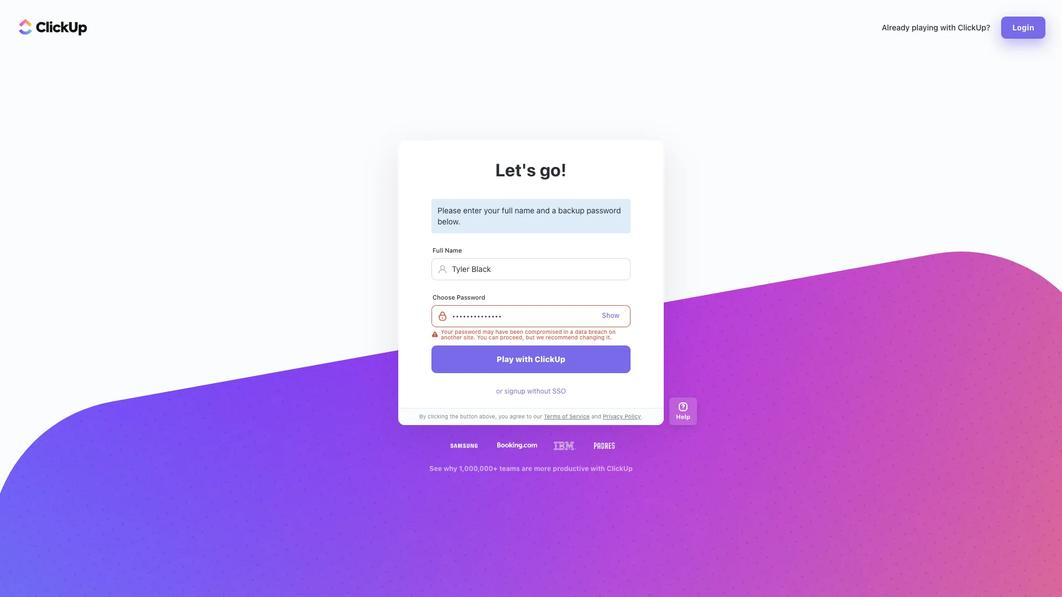 Task type: describe. For each thing, give the bounding box(es) containing it.
terms
[[544, 413, 561, 420]]

a inside your password may have been compromised in a data breach on another site. you can proceed, but we recommend changing it.
[[570, 328, 573, 335]]

play
[[497, 354, 514, 364]]

compromised
[[525, 328, 562, 335]]

and inside please enter your full name and a backup password below.
[[537, 206, 550, 215]]

backup
[[558, 206, 585, 215]]

why
[[444, 465, 457, 473]]

data
[[575, 328, 587, 335]]

help
[[676, 413, 690, 421]]

your
[[484, 206, 500, 215]]

already playing with clickup?
[[882, 23, 990, 32]]

password
[[457, 294, 485, 301]]

Choose Password password field
[[432, 305, 631, 327]]

privacy policy link
[[601, 413, 641, 421]]

of
[[562, 413, 568, 420]]

full name
[[433, 247, 462, 254]]

have
[[496, 328, 508, 335]]

our
[[533, 413, 542, 420]]

choose
[[433, 294, 455, 301]]

play with clickup button
[[432, 346, 631, 373]]

been
[[510, 328, 523, 335]]

agree
[[510, 413, 525, 420]]

terms of service link
[[542, 413, 591, 421]]

clickup - home image
[[19, 19, 87, 35]]

help link
[[669, 398, 697, 425]]

full
[[502, 206, 513, 215]]

password inside your password may have been compromised in a data breach on another site. you can proceed, but we recommend changing it.
[[455, 328, 481, 335]]

without
[[527, 387, 551, 395]]

another
[[441, 334, 462, 341]]

teams
[[499, 465, 520, 473]]

but
[[526, 334, 535, 341]]

let's
[[495, 160, 536, 181]]

password inside please enter your full name and a backup password below.
[[587, 206, 621, 215]]

in
[[564, 328, 569, 335]]

playing
[[912, 23, 938, 32]]

or signup without sso
[[496, 387, 566, 395]]

see why 1,000,000+ teams are more productive with clickup
[[429, 465, 633, 473]]

clicking
[[428, 413, 448, 420]]

you
[[499, 413, 508, 420]]

clickup inside button
[[535, 354, 565, 364]]

your password may have been compromised in a data breach on another site. you can proceed, but we recommend changing it.
[[441, 328, 616, 341]]



Task type: vqa. For each thing, say whether or not it's contained in the screenshot.
You've
no



Task type: locate. For each thing, give the bounding box(es) containing it.
button
[[460, 413, 478, 420]]

1 vertical spatial and
[[591, 413, 601, 420]]

recommend
[[546, 334, 578, 341]]

1 horizontal spatial and
[[591, 413, 601, 420]]

password right backup
[[587, 206, 621, 215]]

and right name
[[537, 206, 550, 215]]

may
[[483, 328, 494, 335]]

show
[[602, 311, 620, 320]]

your
[[441, 328, 453, 335]]

play with clickup
[[497, 354, 565, 364]]

by clicking the button above, you agree to our terms of service and privacy policy .
[[419, 413, 643, 420]]

0 horizontal spatial and
[[537, 206, 550, 215]]

name
[[445, 247, 462, 254]]

1 horizontal spatial a
[[570, 328, 573, 335]]

0 vertical spatial a
[[552, 206, 556, 215]]

0 vertical spatial and
[[537, 206, 550, 215]]

sso
[[552, 387, 566, 395]]

or signup without sso link
[[496, 387, 566, 396]]

sign up element
[[432, 199, 631, 373]]

service
[[569, 413, 590, 420]]

to
[[526, 413, 532, 420]]

by
[[419, 413, 426, 420]]

.
[[641, 413, 643, 420]]

a left backup
[[552, 206, 556, 215]]

with right play on the left bottom of the page
[[516, 354, 533, 364]]

login link
[[1002, 17, 1046, 39]]

go!
[[540, 160, 567, 181]]

1 vertical spatial clickup
[[607, 465, 633, 473]]

full
[[433, 247, 443, 254]]

more
[[534, 465, 551, 473]]

let's go!
[[495, 160, 567, 181]]

see
[[429, 465, 442, 473]]

above,
[[479, 413, 497, 420]]

password
[[587, 206, 621, 215], [455, 328, 481, 335]]

proceed,
[[500, 334, 524, 341]]

or
[[496, 387, 503, 395]]

show link
[[602, 311, 620, 320]]

site.
[[464, 334, 475, 341]]

1,000,000+
[[459, 465, 498, 473]]

choose password
[[433, 294, 485, 301]]

clickup?
[[958, 23, 990, 32]]

with
[[940, 23, 956, 32], [516, 354, 533, 364], [591, 465, 605, 473]]

the
[[450, 413, 459, 420]]

1 horizontal spatial with
[[591, 465, 605, 473]]

0 horizontal spatial with
[[516, 354, 533, 364]]

please
[[438, 206, 461, 215]]

0 vertical spatial password
[[587, 206, 621, 215]]

clickup
[[535, 354, 565, 364], [607, 465, 633, 473]]

please enter your full name and a backup password below.
[[438, 206, 621, 226]]

policy
[[625, 413, 641, 420]]

with right playing
[[940, 23, 956, 32]]

already
[[882, 23, 910, 32]]

2 vertical spatial with
[[591, 465, 605, 473]]

password left may
[[455, 328, 481, 335]]

1 vertical spatial password
[[455, 328, 481, 335]]

2 horizontal spatial with
[[940, 23, 956, 32]]

name
[[515, 206, 535, 215]]

with right the productive
[[591, 465, 605, 473]]

below.
[[438, 217, 460, 226]]

and left 'privacy'
[[591, 413, 601, 420]]

signup
[[504, 387, 525, 395]]

privacy
[[603, 413, 623, 420]]

you
[[477, 334, 487, 341]]

clickup right the productive
[[607, 465, 633, 473]]

0 horizontal spatial clickup
[[535, 354, 565, 364]]

with inside 'play with clickup' button
[[516, 354, 533, 364]]

1 vertical spatial with
[[516, 354, 533, 364]]

1 horizontal spatial password
[[587, 206, 621, 215]]

a right in
[[570, 328, 573, 335]]

breach
[[589, 328, 607, 335]]

are
[[522, 465, 532, 473]]

0 horizontal spatial a
[[552, 206, 556, 215]]

it.
[[606, 334, 612, 341]]

0 vertical spatial with
[[940, 23, 956, 32]]

a
[[552, 206, 556, 215], [570, 328, 573, 335]]

we
[[537, 334, 544, 341]]

can
[[489, 334, 498, 341]]

a inside please enter your full name and a backup password below.
[[552, 206, 556, 215]]

1 horizontal spatial clickup
[[607, 465, 633, 473]]

and
[[537, 206, 550, 215], [591, 413, 601, 420]]

on
[[609, 328, 616, 335]]

login
[[1013, 23, 1035, 32]]

clickup down we
[[535, 354, 565, 364]]

enter
[[463, 206, 482, 215]]

productive
[[553, 465, 589, 473]]

changing
[[580, 334, 605, 341]]

0 horizontal spatial password
[[455, 328, 481, 335]]

0 vertical spatial clickup
[[535, 354, 565, 364]]

1 vertical spatial a
[[570, 328, 573, 335]]



